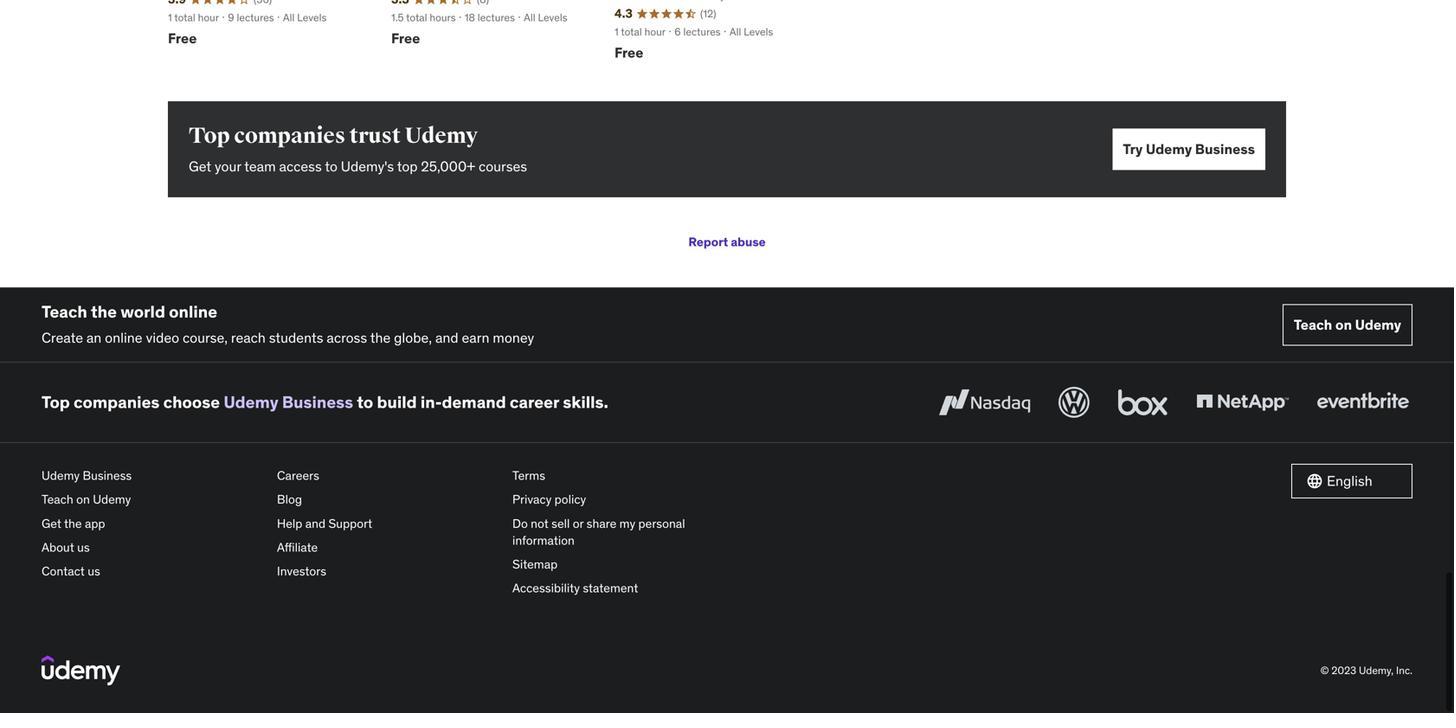 Task type: locate. For each thing, give the bounding box(es) containing it.
0 vertical spatial and
[[436, 329, 459, 347]]

0 horizontal spatial on
[[76, 492, 90, 508]]

2 vertical spatial the
[[64, 516, 82, 532]]

or
[[573, 516, 584, 532]]

0 vertical spatial companies
[[234, 123, 346, 149]]

1 total hour down 4.3
[[615, 25, 666, 38]]

small image
[[1307, 473, 1324, 490]]

1 horizontal spatial free
[[391, 29, 420, 47]]

0 horizontal spatial business
[[83, 468, 132, 484]]

1 horizontal spatial get
[[189, 158, 211, 175]]

report abuse
[[689, 234, 766, 250]]

volkswagen image
[[1056, 384, 1094, 422]]

2 vertical spatial business
[[83, 468, 132, 484]]

1 horizontal spatial to
[[357, 392, 373, 413]]

1 horizontal spatial hour
[[645, 25, 666, 38]]

and right help
[[305, 516, 326, 532]]

1 vertical spatial on
[[76, 492, 90, 508]]

free
[[168, 29, 197, 47], [391, 29, 420, 47], [615, 44, 644, 62]]

all right 18 lectures
[[524, 11, 536, 24]]

create
[[42, 329, 83, 347]]

0 horizontal spatial top
[[42, 392, 70, 413]]

all right the 9 lectures
[[283, 11, 295, 24]]

us right about
[[77, 540, 90, 555]]

teach on udemy link up about us link
[[42, 488, 263, 512]]

to inside top companies trust udemy get your team access to udemy's top 25,000+ courses
[[325, 158, 338, 175]]

udemy up the eventbrite image
[[1356, 316, 1402, 334]]

investors link
[[277, 560, 499, 584]]

video
[[146, 329, 179, 347]]

1 vertical spatial hour
[[645, 25, 666, 38]]

6 lectures
[[675, 25, 721, 38]]

english
[[1328, 472, 1373, 490]]

0 horizontal spatial lectures
[[237, 11, 274, 24]]

all right 6 lectures
[[730, 25, 742, 38]]

0 horizontal spatial all levels
[[283, 11, 327, 24]]

and left earn
[[436, 329, 459, 347]]

blog link
[[277, 488, 499, 512]]

on up the eventbrite image
[[1336, 316, 1353, 334]]

teach on udemy
[[1295, 316, 1402, 334]]

all levels
[[283, 11, 327, 24], [524, 11, 568, 24], [730, 25, 774, 38]]

0 vertical spatial udemy business link
[[224, 392, 353, 413]]

online
[[169, 301, 217, 322], [105, 329, 143, 347]]

statement
[[583, 581, 639, 596]]

1
[[168, 11, 172, 24], [615, 25, 619, 38]]

lectures
[[237, 11, 274, 24], [478, 11, 515, 24], [684, 25, 721, 38]]

0 horizontal spatial get
[[42, 516, 61, 532]]

0 horizontal spatial to
[[325, 158, 338, 175]]

get up about
[[42, 516, 61, 532]]

0 horizontal spatial companies
[[74, 392, 160, 413]]

0 horizontal spatial and
[[305, 516, 326, 532]]

1 horizontal spatial lectures
[[478, 11, 515, 24]]

0 horizontal spatial free
[[168, 29, 197, 47]]

companies inside top companies trust udemy get your team access to udemy's top 25,000+ courses
[[234, 123, 346, 149]]

1 down 4.3
[[615, 25, 619, 38]]

the left app
[[64, 516, 82, 532]]

2 horizontal spatial all
[[730, 25, 742, 38]]

2 horizontal spatial business
[[1196, 140, 1256, 158]]

top
[[189, 123, 230, 149], [42, 392, 70, 413]]

privacy policy link
[[513, 488, 734, 512]]

udemy business teach on udemy get the app about us contact us
[[42, 468, 132, 579]]

build
[[377, 392, 417, 413]]

the
[[91, 301, 117, 322], [370, 329, 391, 347], [64, 516, 82, 532]]

and inside teach the world online create an online video course, reach students across the globe, and earn money
[[436, 329, 459, 347]]

0 vertical spatial get
[[189, 158, 211, 175]]

1 horizontal spatial business
[[282, 392, 353, 413]]

2023
[[1332, 664, 1357, 678]]

do not sell or share my personal information button
[[513, 512, 734, 553]]

on up app
[[76, 492, 90, 508]]

1 vertical spatial business
[[282, 392, 353, 413]]

1 vertical spatial and
[[305, 516, 326, 532]]

1 total hour left 9
[[168, 11, 219, 24]]

1 horizontal spatial 1
[[615, 25, 619, 38]]

all levels right the 9 lectures
[[283, 11, 327, 24]]

teach on udemy link up the eventbrite image
[[1283, 304, 1413, 346]]

0 horizontal spatial total
[[174, 11, 195, 24]]

us
[[77, 540, 90, 555], [88, 564, 100, 579]]

companies down an
[[74, 392, 160, 413]]

1 horizontal spatial companies
[[234, 123, 346, 149]]

contact us link
[[42, 560, 263, 584]]

0 vertical spatial the
[[91, 301, 117, 322]]

your
[[215, 158, 241, 175]]

levels
[[297, 11, 327, 24], [538, 11, 568, 24], [744, 25, 774, 38]]

my
[[620, 516, 636, 532]]

1 horizontal spatial total
[[406, 11, 427, 24]]

get inside top companies trust udemy get your team access to udemy's top 25,000+ courses
[[189, 158, 211, 175]]

get left your
[[189, 158, 211, 175]]

0 horizontal spatial 1
[[168, 11, 172, 24]]

eventbrite image
[[1314, 384, 1413, 422]]

total for 6 lectures
[[621, 25, 642, 38]]

udemy up the 25,000+
[[405, 123, 478, 149]]

share
[[587, 516, 617, 532]]

career
[[510, 392, 559, 413]]

0 vertical spatial online
[[169, 301, 217, 322]]

get the app link
[[42, 512, 263, 536]]

1 vertical spatial to
[[357, 392, 373, 413]]

0 horizontal spatial the
[[64, 516, 82, 532]]

1 horizontal spatial and
[[436, 329, 459, 347]]

hour for 6 lectures
[[645, 25, 666, 38]]

on inside udemy business teach on udemy get the app about us contact us
[[76, 492, 90, 508]]

careers link
[[277, 464, 499, 488]]

0 vertical spatial 1
[[168, 11, 172, 24]]

to left build
[[357, 392, 373, 413]]

get inside udemy business teach on udemy get the app about us contact us
[[42, 516, 61, 532]]

all levels for 18 lectures
[[524, 11, 568, 24]]

0 vertical spatial top
[[189, 123, 230, 149]]

companies
[[234, 123, 346, 149], [74, 392, 160, 413]]

1 vertical spatial companies
[[74, 392, 160, 413]]

top companies trust udemy get your team access to udemy's top 25,000+ courses
[[189, 123, 527, 175]]

udemy inside top companies trust udemy get your team access to udemy's top 25,000+ courses
[[405, 123, 478, 149]]

careers blog help and support affiliate investors
[[277, 468, 373, 579]]

companies up 'access'
[[234, 123, 346, 149]]

0 horizontal spatial all
[[283, 11, 295, 24]]

top up your
[[189, 123, 230, 149]]

levels right the 9 lectures
[[297, 11, 327, 24]]

us right contact
[[88, 564, 100, 579]]

1 horizontal spatial teach on udemy link
[[1283, 304, 1413, 346]]

levels right 18 lectures
[[538, 11, 568, 24]]

total down 4.3
[[621, 25, 642, 38]]

all levels right 6 lectures
[[730, 25, 774, 38]]

total left 9
[[174, 11, 195, 24]]

levels for 6 lectures
[[744, 25, 774, 38]]

1 vertical spatial top
[[42, 392, 70, 413]]

2 horizontal spatial levels
[[744, 25, 774, 38]]

help and support link
[[277, 512, 499, 536]]

the up an
[[91, 301, 117, 322]]

total right 1.5
[[406, 11, 427, 24]]

1 horizontal spatial levels
[[538, 11, 568, 24]]

netapp image
[[1193, 384, 1293, 422]]

36 reviews element
[[254, 0, 272, 7]]

online up course,
[[169, 301, 217, 322]]

udemy business link up get the app link
[[42, 464, 263, 488]]

hour left 6
[[645, 25, 666, 38]]

online right an
[[105, 329, 143, 347]]

terms privacy policy do not sell or share my personal information sitemap accessibility statement
[[513, 468, 686, 596]]

in-
[[421, 392, 442, 413]]

0 horizontal spatial levels
[[297, 11, 327, 24]]

all levels for 6 lectures
[[730, 25, 774, 38]]

levels right 6 lectures
[[744, 25, 774, 38]]

lectures down 12 reviews element
[[684, 25, 721, 38]]

2 horizontal spatial all levels
[[730, 25, 774, 38]]

1 horizontal spatial 1 total hour
[[615, 25, 666, 38]]

hours
[[430, 11, 456, 24]]

top down create
[[42, 392, 70, 413]]

top inside top companies trust udemy get your team access to udemy's top 25,000+ courses
[[189, 123, 230, 149]]

all
[[283, 11, 295, 24], [524, 11, 536, 24], [730, 25, 742, 38]]

2 horizontal spatial the
[[370, 329, 391, 347]]

1 vertical spatial 1
[[615, 25, 619, 38]]

across
[[327, 329, 367, 347]]

1 horizontal spatial all levels
[[524, 11, 568, 24]]

courses
[[479, 158, 527, 175]]

udemy right try
[[1146, 140, 1193, 158]]

udemy
[[405, 123, 478, 149], [1146, 140, 1193, 158], [1356, 316, 1402, 334], [224, 392, 279, 413], [42, 468, 80, 484], [93, 492, 131, 508]]

1 total hour
[[168, 11, 219, 24], [615, 25, 666, 38]]

0 vertical spatial 1 total hour
[[168, 11, 219, 24]]

world
[[121, 301, 165, 322]]

business inside udemy business teach on udemy get the app about us contact us
[[83, 468, 132, 484]]

support
[[329, 516, 373, 532]]

1 vertical spatial 1 total hour
[[615, 25, 666, 38]]

affiliate link
[[277, 536, 499, 560]]

all levels for 9 lectures
[[283, 11, 327, 24]]

0 horizontal spatial teach on udemy link
[[42, 488, 263, 512]]

an
[[86, 329, 102, 347]]

1 horizontal spatial online
[[169, 301, 217, 322]]

business
[[1196, 140, 1256, 158], [282, 392, 353, 413], [83, 468, 132, 484]]

0 vertical spatial hour
[[198, 11, 219, 24]]

0 horizontal spatial 1 total hour
[[168, 11, 219, 24]]

teach inside teach the world online create an online video course, reach students across the globe, and earn money
[[42, 301, 87, 322]]

1 total hour for 9 lectures
[[168, 11, 219, 24]]

0 vertical spatial on
[[1336, 316, 1353, 334]]

get
[[189, 158, 211, 175], [42, 516, 61, 532]]

choose
[[163, 392, 220, 413]]

contact
[[42, 564, 85, 579]]

globe,
[[394, 329, 432, 347]]

the left globe,
[[370, 329, 391, 347]]

0 vertical spatial to
[[325, 158, 338, 175]]

total for 18 lectures
[[406, 11, 427, 24]]

0 horizontal spatial online
[[105, 329, 143, 347]]

all levels right 18 lectures
[[524, 11, 568, 24]]

teach
[[42, 301, 87, 322], [1295, 316, 1333, 334], [42, 492, 73, 508]]

udemy right choose
[[224, 392, 279, 413]]

2 horizontal spatial total
[[621, 25, 642, 38]]

try udemy business link
[[1113, 129, 1266, 170]]

earn
[[462, 329, 490, 347]]

1 horizontal spatial top
[[189, 123, 230, 149]]

privacy
[[513, 492, 552, 508]]

reach
[[231, 329, 266, 347]]

udemy,
[[1360, 664, 1394, 678]]

teach inside udemy business teach on udemy get the app about us contact us
[[42, 492, 73, 508]]

6
[[675, 25, 681, 38]]

1 vertical spatial get
[[42, 516, 61, 532]]

teach on udemy link
[[1283, 304, 1413, 346], [42, 488, 263, 512]]

lectures down 36 reviews 'element'
[[237, 11, 274, 24]]

2 horizontal spatial lectures
[[684, 25, 721, 38]]

top
[[397, 158, 418, 175]]

udemy business link down students
[[224, 392, 353, 413]]

top for choose
[[42, 392, 70, 413]]

1.5 total hours
[[391, 11, 456, 24]]

1 vertical spatial teach on udemy link
[[42, 488, 263, 512]]

18 lectures
[[465, 11, 515, 24]]

0 horizontal spatial hour
[[198, 11, 219, 24]]

lectures down 8 reviews element
[[478, 11, 515, 24]]

to
[[325, 158, 338, 175], [357, 392, 373, 413]]

help
[[277, 516, 303, 532]]

1 left 9
[[168, 11, 172, 24]]

1 horizontal spatial all
[[524, 11, 536, 24]]

access
[[279, 158, 322, 175]]

all for 9 lectures
[[283, 11, 295, 24]]

the inside udemy business teach on udemy get the app about us contact us
[[64, 516, 82, 532]]

levels for 9 lectures
[[297, 11, 327, 24]]

careers
[[277, 468, 319, 484]]

about
[[42, 540, 74, 555]]

to right 'access'
[[325, 158, 338, 175]]

hour left 9
[[198, 11, 219, 24]]

25,000+
[[421, 158, 476, 175]]

not
[[531, 516, 549, 532]]



Task type: vqa. For each thing, say whether or not it's contained in the screenshot.
International course collections
no



Task type: describe. For each thing, give the bounding box(es) containing it.
and inside careers blog help and support affiliate investors
[[305, 516, 326, 532]]

teach the world online create an online video course, reach students across the globe, and earn money
[[42, 301, 534, 347]]

team
[[244, 158, 276, 175]]

abuse
[[731, 234, 766, 250]]

policy
[[555, 492, 586, 508]]

8 reviews element
[[477, 0, 489, 7]]

terms
[[513, 468, 546, 484]]

0 vertical spatial teach on udemy link
[[1283, 304, 1413, 346]]

0 vertical spatial us
[[77, 540, 90, 555]]

skills.
[[563, 392, 609, 413]]

companies for trust
[[234, 123, 346, 149]]

hour for 9 lectures
[[198, 11, 219, 24]]

9
[[228, 11, 234, 24]]

report
[[689, 234, 729, 250]]

inc.
[[1397, 664, 1413, 678]]

course,
[[183, 329, 228, 347]]

sitemap
[[513, 557, 558, 572]]

free for 1
[[168, 29, 197, 47]]

try
[[1124, 140, 1143, 158]]

9 lectures
[[228, 11, 274, 24]]

teach for on
[[1295, 316, 1333, 334]]

1 for 9 lectures
[[168, 11, 172, 24]]

english button
[[1292, 464, 1413, 499]]

accessibility
[[513, 581, 580, 596]]

demand
[[442, 392, 506, 413]]

terms link
[[513, 464, 734, 488]]

lectures for 9 lectures
[[237, 11, 274, 24]]

top companies choose udemy business to build in-demand career skills.
[[42, 392, 609, 413]]

all for 18 lectures
[[524, 11, 536, 24]]

total for 9 lectures
[[174, 11, 195, 24]]

sell
[[552, 516, 570, 532]]

blog
[[277, 492, 302, 508]]

about us link
[[42, 536, 263, 560]]

2 horizontal spatial free
[[615, 44, 644, 62]]

companies for choose
[[74, 392, 160, 413]]

1 horizontal spatial on
[[1336, 316, 1353, 334]]

18
[[465, 11, 475, 24]]

1 for 6 lectures
[[615, 25, 619, 38]]

investors
[[277, 564, 326, 579]]

trust
[[350, 123, 401, 149]]

report abuse button
[[168, 225, 1287, 260]]

all for 6 lectures
[[730, 25, 742, 38]]

udemy up about
[[42, 468, 80, 484]]

1 horizontal spatial the
[[91, 301, 117, 322]]

do
[[513, 516, 528, 532]]

udemy image
[[42, 656, 120, 686]]

udemy's
[[341, 158, 394, 175]]

accessibility statement link
[[513, 577, 734, 601]]

top for trust
[[189, 123, 230, 149]]

1 total hour for 6 lectures
[[615, 25, 666, 38]]

1 vertical spatial udemy business link
[[42, 464, 263, 488]]

try udemy business
[[1124, 140, 1256, 158]]

12 reviews element
[[701, 7, 717, 21]]

lectures for 18 lectures
[[478, 11, 515, 24]]

1 vertical spatial the
[[370, 329, 391, 347]]

free for 1.5
[[391, 29, 420, 47]]

1.5
[[391, 11, 404, 24]]

© 2023 udemy, inc.
[[1321, 664, 1413, 678]]

levels for 18 lectures
[[538, 11, 568, 24]]

teach for the
[[42, 301, 87, 322]]

nasdaq image
[[935, 384, 1035, 422]]

sitemap link
[[513, 553, 734, 577]]

4.3
[[615, 6, 633, 21]]

box image
[[1115, 384, 1173, 422]]

udemy up app
[[93, 492, 131, 508]]

1 vertical spatial us
[[88, 564, 100, 579]]

lectures for 6 lectures
[[684, 25, 721, 38]]

money
[[493, 329, 534, 347]]

©
[[1321, 664, 1330, 678]]

affiliate
[[277, 540, 318, 555]]

1 vertical spatial online
[[105, 329, 143, 347]]

personal
[[639, 516, 686, 532]]

(12)
[[701, 7, 717, 20]]

information
[[513, 533, 575, 549]]

app
[[85, 516, 105, 532]]

0 vertical spatial business
[[1196, 140, 1256, 158]]

students
[[269, 329, 323, 347]]



